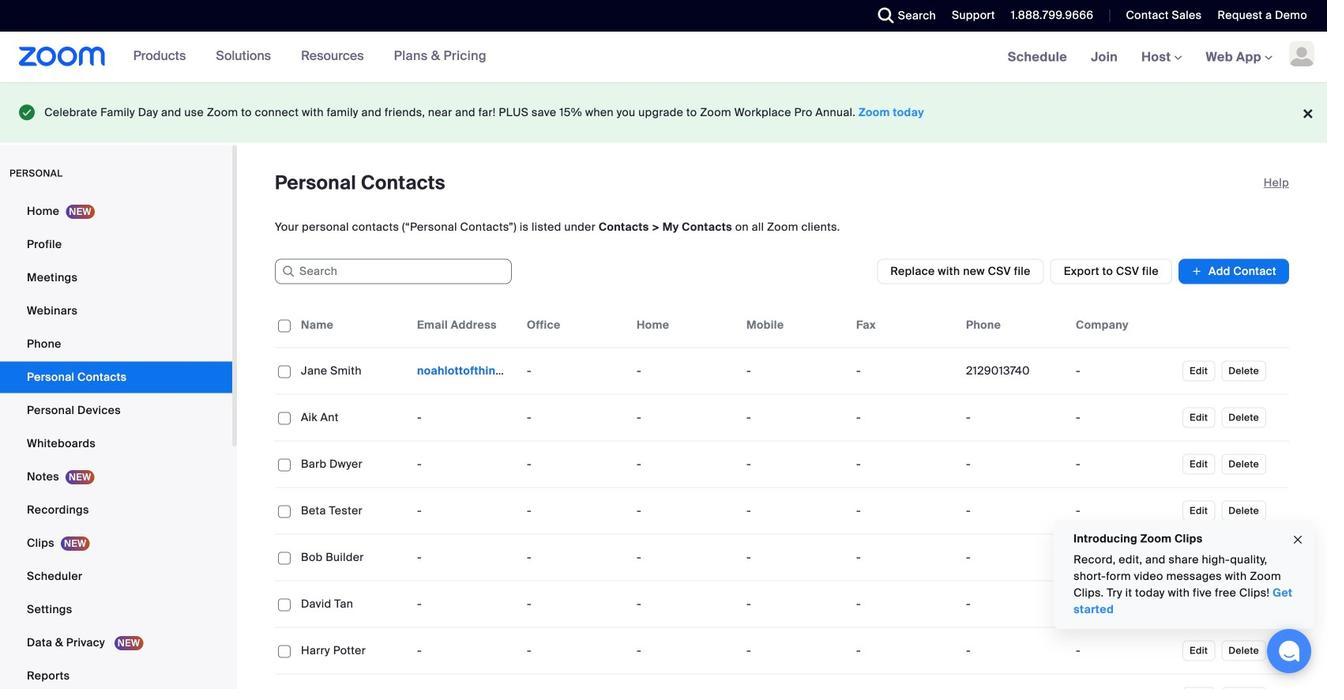 Task type: vqa. For each thing, say whether or not it's contained in the screenshot.
the schedule "Link"
no



Task type: locate. For each thing, give the bounding box(es) containing it.
close image
[[1292, 531, 1305, 549]]

zoom logo image
[[19, 47, 106, 66]]

banner
[[0, 32, 1328, 83]]

footer
[[0, 82, 1328, 143]]

cell
[[411, 355, 521, 387], [960, 355, 1070, 387], [1070, 355, 1180, 387], [960, 402, 1070, 434], [1070, 402, 1180, 434], [960, 449, 1070, 480], [1070, 449, 1180, 480], [960, 495, 1070, 527], [1070, 495, 1180, 527], [960, 542, 1070, 573], [1070, 542, 1180, 573], [960, 588, 1070, 620], [1070, 588, 1180, 620], [960, 635, 1070, 667], [1070, 635, 1180, 667], [275, 675, 295, 689], [295, 675, 411, 689], [411, 675, 521, 689], [521, 675, 631, 689], [631, 675, 741, 689], [741, 675, 850, 689], [850, 675, 960, 689], [960, 675, 1070, 689], [1070, 675, 1180, 689]]

meetings navigation
[[996, 32, 1328, 83]]

application
[[275, 303, 1290, 689]]

type image
[[19, 101, 35, 124]]



Task type: describe. For each thing, give the bounding box(es) containing it.
personal menu menu
[[0, 196, 232, 689]]

add image
[[1192, 264, 1203, 279]]

product information navigation
[[106, 32, 499, 82]]

open chat image
[[1279, 640, 1301, 662]]

Search Contacts Input text field
[[275, 259, 512, 284]]

profile picture image
[[1290, 41, 1315, 66]]



